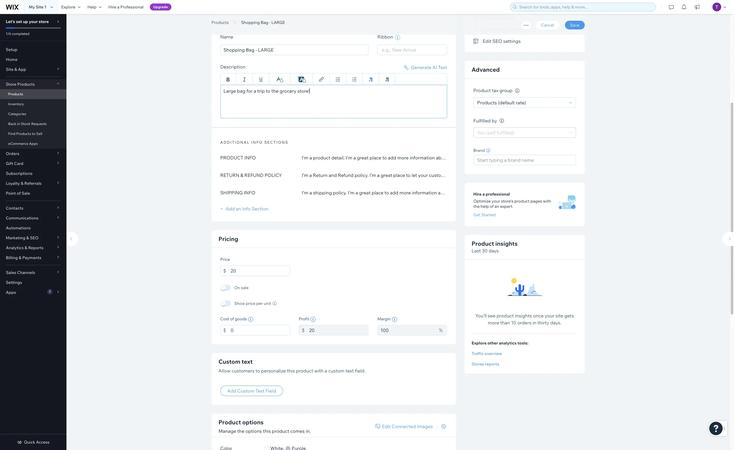 Task type: describe. For each thing, give the bounding box(es) containing it.
(self
[[487, 130, 496, 136]]

info for shipping info
[[244, 190, 256, 196]]

payments
[[22, 255, 41, 261]]

promote coupon image
[[474, 15, 480, 20]]

save button
[[565, 21, 585, 29]]

Start typing a brand name field
[[476, 155, 574, 165]]

a up optimize
[[483, 192, 485, 197]]

custom inside custom text allow customers to personalize this product with a custom text field.
[[219, 358, 241, 365]]

reports
[[28, 245, 44, 251]]

with inside custom text allow customers to personalize this product with a custom text field.
[[315, 368, 324, 374]]

help button
[[84, 0, 105, 14]]

analytics & reports button
[[0, 243, 67, 253]]

the for grocery
[[272, 88, 279, 94]]

quick
[[24, 440, 35, 445]]

additional info sections
[[220, 140, 289, 145]]

find products to sell
[[8, 132, 42, 136]]

contacts button
[[0, 203, 67, 213]]

stock
[[21, 122, 30, 126]]

tools:
[[518, 341, 529, 346]]

edit for edit connected images
[[382, 424, 391, 430]]

product inside the optimize your store's product pages with the help of an expert.
[[515, 199, 530, 204]]

explore for explore
[[61, 4, 76, 10]]

add an info section
[[225, 206, 269, 212]]

field.
[[355, 368, 366, 374]]

to inside false text box
[[266, 88, 271, 94]]

shipping info
[[220, 190, 256, 196]]

policy
[[265, 172, 282, 178]]

add an info section link
[[220, 206, 269, 212]]

site & app
[[6, 67, 26, 72]]

show
[[234, 301, 245, 306]]

add for add custom text field
[[227, 388, 237, 394]]

setup
[[6, 47, 17, 52]]

gift card
[[6, 161, 23, 166]]

site
[[556, 313, 564, 319]]

shopping right the basic
[[241, 20, 260, 25]]

communications
[[6, 216, 39, 221]]

gift
[[6, 161, 13, 166]]

Add a product name text field
[[220, 45, 369, 55]]

sales
[[6, 270, 16, 275]]

create
[[483, 15, 498, 21]]

1 horizontal spatial site
[[36, 4, 43, 10]]

you'll
[[476, 313, 487, 319]]

settings link
[[0, 278, 67, 288]]

grocery
[[280, 88, 297, 94]]

edit seo settings button
[[474, 37, 521, 45]]

get started link
[[474, 213, 496, 218]]

bag
[[237, 88, 246, 94]]

of for sale
[[17, 191, 21, 196]]

shopping up the name
[[212, 13, 261, 26]]

& for loyalty
[[21, 181, 23, 186]]

back in stock requests link
[[0, 119, 67, 129]]

info tooltip image for profit
[[311, 317, 316, 322]]

requests
[[31, 122, 47, 126]]

you
[[478, 130, 486, 136]]

communications button
[[0, 213, 67, 223]]

0 vertical spatial apps
[[29, 142, 38, 146]]

0 horizontal spatial 1
[[44, 4, 46, 10]]

0 horizontal spatial products link
[[0, 89, 67, 99]]

your inside you'll see product insights once your site gets more than 10 orders in thirty days.
[[545, 313, 555, 319]]

automations
[[6, 226, 31, 231]]

setup link
[[0, 45, 67, 55]]

store products
[[6, 82, 35, 87]]

on
[[234, 285, 240, 291]]

of inside the optimize your store's product pages with the help of an expert.
[[490, 204, 494, 209]]

of for goods
[[230, 316, 234, 322]]

info for additional
[[251, 140, 263, 145]]

section
[[252, 206, 269, 212]]

& for analytics
[[25, 245, 27, 251]]

in inside you'll see product insights once your site gets more than 10 orders in thirty days.
[[533, 320, 537, 326]]

in inside sidebar element
[[17, 122, 20, 126]]

categories link
[[0, 109, 67, 119]]

large
[[224, 88, 236, 94]]

price
[[246, 301, 256, 306]]

hire a professional
[[108, 4, 144, 10]]

once
[[534, 313, 544, 319]]

info tooltip image
[[500, 119, 504, 123]]

access
[[36, 440, 50, 445]]

manage
[[219, 429, 236, 434]]

product info
[[220, 155, 256, 161]]

pages
[[531, 199, 543, 204]]

pricing
[[219, 235, 238, 243]]

1 inside sidebar element
[[49, 290, 51, 294]]

traffic
[[472, 351, 484, 357]]

store's
[[502, 199, 514, 204]]

ecommerce
[[8, 142, 28, 146]]

product inside you'll see product insights once your site gets more than 10 orders in thirty days.
[[497, 313, 514, 319]]

info for product info
[[245, 155, 256, 161]]

orders
[[6, 151, 19, 156]]

orders button
[[0, 149, 67, 159]]

gift card button
[[0, 159, 67, 169]]

explore other analytics tools:
[[472, 341, 529, 346]]

& for marketing
[[26, 235, 29, 241]]

orders
[[518, 320, 532, 326]]

this inside custom text allow customers to personalize this product with a custom text field.
[[287, 368, 295, 374]]

%
[[439, 328, 443, 333]]

products down product tax group
[[478, 100, 497, 106]]

info
[[242, 206, 251, 212]]

sales channels
[[6, 270, 35, 275]]

overview
[[485, 351, 503, 357]]

sell
[[36, 132, 42, 136]]

promote this product button
[[474, 25, 529, 34]]

fulfilled
[[474, 118, 491, 124]]

to inside custom text allow customers to personalize this product with a custom text field.
[[256, 368, 260, 374]]

& for billing
[[19, 255, 21, 261]]

channels
[[17, 270, 35, 275]]

unit
[[264, 301, 271, 306]]

basic info
[[220, 19, 248, 23]]

by
[[492, 118, 498, 124]]

tax
[[492, 88, 499, 93]]

find products to sell link
[[0, 129, 67, 139]]

description
[[220, 64, 246, 70]]

$ for %
[[302, 328, 305, 333]]

custom
[[329, 368, 345, 374]]

refund
[[245, 172, 264, 178]]

you (self fulfilled)
[[478, 130, 515, 136]]

0 horizontal spatial text
[[242, 358, 253, 365]]

custom text allow customers to personalize this product with a custom text field.
[[219, 358, 366, 374]]

marketing & seo button
[[0, 233, 67, 243]]

a left professional on the top
[[117, 4, 120, 10]]

billing
[[6, 255, 18, 261]]

gets
[[565, 313, 575, 319]]

text for custom
[[256, 388, 265, 394]]

inventory
[[8, 102, 24, 106]]

products up inventory
[[8, 92, 23, 96]]

info tooltip image right group
[[516, 89, 520, 93]]

& for site
[[14, 67, 17, 72]]

the for help
[[474, 204, 480, 209]]

billing & payments button
[[0, 253, 67, 263]]



Task type: vqa. For each thing, say whether or not it's contained in the screenshot.
Saved replies image
no



Task type: locate. For each thing, give the bounding box(es) containing it.
1 horizontal spatial an
[[495, 204, 500, 209]]

your down professional
[[492, 199, 501, 204]]

edit seo settings
[[483, 38, 521, 44]]

1 horizontal spatial text
[[346, 368, 354, 374]]

1 horizontal spatial info
[[251, 140, 263, 145]]

get
[[474, 213, 481, 218]]

goods
[[235, 316, 247, 322]]

None text field
[[231, 325, 290, 336], [309, 325, 369, 336], [378, 325, 437, 336], [231, 325, 290, 336], [309, 325, 369, 336], [378, 325, 437, 336]]

explore left help
[[61, 4, 76, 10]]

0 vertical spatial seo
[[493, 38, 503, 44]]

fulfilled by
[[474, 118, 498, 124]]

1 vertical spatial with
[[315, 368, 324, 374]]

seo down automations link
[[30, 235, 39, 241]]

product for options
[[219, 419, 241, 426]]

2 horizontal spatial the
[[474, 204, 480, 209]]

hire inside shopping bag - large form
[[474, 192, 482, 197]]

products link up the name
[[209, 20, 232, 25]]

product up "manage"
[[219, 419, 241, 426]]

1 horizontal spatial with
[[544, 199, 552, 204]]

in down the once at the right bottom of page
[[533, 320, 537, 326]]

explore inside shopping bag - large form
[[472, 341, 487, 346]]

the right "manage"
[[237, 429, 245, 434]]

comes
[[291, 429, 305, 434]]

2 horizontal spatial this
[[503, 26, 511, 32]]

0 vertical spatial in
[[17, 122, 20, 126]]

this inside product options manage the options this product comes in.
[[263, 429, 271, 434]]

0 vertical spatial to
[[266, 88, 271, 94]]

custom inside button
[[238, 388, 255, 394]]

product for insights
[[472, 240, 495, 248]]

edit option link image
[[376, 425, 381, 429]]

1 vertical spatial the
[[474, 204, 480, 209]]

1 horizontal spatial explore
[[472, 341, 487, 346]]

generate
[[411, 64, 432, 70]]

explore for explore other analytics tools:
[[472, 341, 487, 346]]

products inside popup button
[[17, 82, 35, 87]]

of right help
[[490, 204, 494, 209]]

info for basic
[[236, 19, 248, 23]]

1 vertical spatial seo
[[30, 235, 39, 241]]

field
[[266, 388, 276, 394]]

1 vertical spatial in
[[533, 320, 537, 326]]

0 vertical spatial text
[[242, 358, 253, 365]]

1 vertical spatial insights
[[515, 313, 533, 319]]

edit connected images
[[382, 424, 433, 430]]

1 vertical spatial products link
[[0, 89, 67, 99]]

info up add an info section
[[244, 190, 256, 196]]

explore up the traffic
[[472, 341, 487, 346]]

edit inside button
[[483, 38, 492, 44]]

a inside custom text allow customers to personalize this product with a custom text field.
[[325, 368, 328, 374]]

product inside product insights last 30 days
[[472, 240, 495, 248]]

apps down find products to sell link at the top of page
[[29, 142, 38, 146]]

1 vertical spatial info
[[244, 190, 256, 196]]

the inside false text box
[[272, 88, 279, 94]]

of
[[17, 191, 21, 196], [490, 204, 494, 209], [230, 316, 234, 322]]

hire for hire a professional
[[474, 192, 482, 197]]

product inside custom text allow customers to personalize this product with a custom text field.
[[296, 368, 314, 374]]

images
[[417, 424, 433, 430]]

1 vertical spatial 1
[[49, 290, 51, 294]]

edit right edit option link icon
[[382, 424, 391, 430]]

basic
[[220, 19, 235, 23]]

in right back
[[17, 122, 20, 126]]

text
[[439, 64, 448, 70], [256, 388, 265, 394]]

products up ecommerce apps
[[16, 132, 31, 136]]

seo down promote this product button
[[493, 38, 503, 44]]

0 horizontal spatial text
[[256, 388, 265, 394]]

products up the name
[[212, 20, 229, 25]]

home link
[[0, 55, 67, 64]]

& right loyalty
[[21, 181, 23, 186]]

2 vertical spatial product
[[219, 419, 241, 426]]

1 horizontal spatial the
[[272, 88, 279, 94]]

0 horizontal spatial info
[[236, 19, 248, 23]]

coupon
[[499, 15, 515, 21]]

app
[[18, 67, 26, 72]]

product
[[220, 155, 244, 161]]

help
[[88, 4, 97, 10]]

$ down price
[[223, 268, 226, 274]]

add for add an info section
[[226, 206, 235, 212]]

my site 1
[[29, 4, 46, 10]]

products (default rate)
[[478, 100, 527, 106]]

0 vertical spatial info
[[236, 19, 248, 23]]

insights inside product insights last 30 days
[[496, 240, 518, 248]]

seo settings image
[[474, 39, 480, 44]]

edit right "seo settings" image
[[483, 38, 492, 44]]

hire for hire a professional
[[108, 4, 116, 10]]

products right store
[[17, 82, 35, 87]]

the
[[272, 88, 279, 94], [474, 204, 480, 209], [237, 429, 245, 434]]

your inside the optimize your store's product pages with the help of an expert.
[[492, 199, 501, 204]]

edit inside button
[[382, 424, 391, 430]]

the inside the optimize your store's product pages with the help of an expert.
[[474, 204, 480, 209]]

1 horizontal spatial edit
[[483, 38, 492, 44]]

optimize
[[474, 199, 491, 204]]

sections
[[265, 140, 289, 145]]

to inside sidebar element
[[32, 132, 35, 136]]

allow
[[219, 368, 231, 374]]

hire right help button
[[108, 4, 116, 10]]

& left the app
[[14, 67, 17, 72]]

0 horizontal spatial hire
[[108, 4, 116, 10]]

subscriptions
[[6, 171, 33, 176]]

info right the basic
[[236, 19, 248, 23]]

product inside product options manage the options this product comes in.
[[272, 429, 290, 434]]

large bag for a trip to the grocery store!
[[224, 88, 310, 94]]

0 horizontal spatial your
[[29, 19, 38, 24]]

1 down 'settings' link
[[49, 290, 51, 294]]

0 horizontal spatial -
[[269, 20, 271, 25]]

0 horizontal spatial in
[[17, 122, 20, 126]]

hire up optimize
[[474, 192, 482, 197]]

a left custom
[[325, 368, 328, 374]]

let's set up your store
[[6, 19, 49, 24]]

edit
[[483, 38, 492, 44], [382, 424, 391, 430]]

product insights last 30 days
[[472, 240, 518, 254]]

store
[[39, 19, 49, 24]]

& up 'analytics & reports'
[[26, 235, 29, 241]]

Search for tools, apps, help & more... field
[[518, 3, 655, 11]]

product left tax
[[474, 88, 491, 93]]

& right "return"
[[241, 172, 244, 178]]

product inside product options manage the options this product comes in.
[[219, 419, 241, 426]]

0 horizontal spatial with
[[315, 368, 324, 374]]

loyalty & referrals
[[6, 181, 42, 186]]

info tooltip image right "margin"
[[392, 317, 397, 322]]

0 horizontal spatial explore
[[61, 4, 76, 10]]

1 vertical spatial text
[[346, 368, 354, 374]]

text up customers
[[242, 358, 253, 365]]

large
[[291, 13, 327, 26], [272, 20, 285, 25]]

point of sale link
[[0, 189, 67, 198]]

site down home on the left of page
[[6, 67, 13, 72]]

site right my
[[36, 4, 43, 10]]

2 vertical spatial the
[[237, 429, 245, 434]]

0 horizontal spatial seo
[[30, 235, 39, 241]]

billing & payments
[[6, 255, 41, 261]]

of right cost on the bottom left
[[230, 316, 234, 322]]

help
[[481, 204, 489, 209]]

2 vertical spatial this
[[263, 429, 271, 434]]

& inside popup button
[[26, 235, 29, 241]]

1 vertical spatial explore
[[472, 341, 487, 346]]

0 horizontal spatial large
[[272, 20, 285, 25]]

1 horizontal spatial apps
[[29, 142, 38, 146]]

0 vertical spatial site
[[36, 4, 43, 10]]

return & refund policy
[[220, 172, 282, 178]]

0 vertical spatial the
[[272, 88, 279, 94]]

my
[[29, 4, 35, 10]]

quick access button
[[17, 440, 50, 445]]

to left sell
[[32, 132, 35, 136]]

& inside "popup button"
[[14, 67, 17, 72]]

site
[[36, 4, 43, 10], [6, 67, 13, 72]]

1 horizontal spatial products link
[[209, 20, 232, 25]]

info tooltip image
[[516, 89, 520, 93], [248, 317, 254, 322], [311, 317, 316, 322], [392, 317, 397, 322]]

0 vertical spatial edit
[[483, 38, 492, 44]]

info tooltip image right goods
[[248, 317, 254, 322]]

bag
[[263, 13, 283, 26], [261, 20, 269, 25]]

hire a professional link
[[105, 0, 147, 14]]

shopping bag - large form
[[64, 0, 735, 451]]

generate ai text button
[[403, 64, 448, 71]]

2 vertical spatial to
[[256, 368, 260, 374]]

0 vertical spatial of
[[17, 191, 21, 196]]

-
[[285, 13, 289, 26], [269, 20, 271, 25]]

0 vertical spatial with
[[544, 199, 552, 204]]

of inside 'link'
[[17, 191, 21, 196]]

site & app button
[[0, 64, 67, 74]]

info down additional info sections
[[245, 155, 256, 161]]

custom up allow
[[219, 358, 241, 365]]

1 right my
[[44, 4, 46, 10]]

1 vertical spatial options
[[246, 429, 262, 434]]

shipping
[[220, 190, 243, 196]]

cost
[[220, 316, 229, 322]]

a right for
[[254, 88, 256, 94]]

with inside the optimize your store's product pages with the help of an expert.
[[544, 199, 552, 204]]

& inside shopping bag - large form
[[241, 172, 244, 178]]

& for return
[[241, 172, 244, 178]]

an left info
[[236, 206, 241, 212]]

1 vertical spatial to
[[32, 132, 35, 136]]

1 horizontal spatial seo
[[493, 38, 503, 44]]

in.
[[306, 429, 311, 434]]

None text field
[[231, 266, 290, 276]]

0 horizontal spatial site
[[6, 67, 13, 72]]

& inside 'dropdown button'
[[21, 181, 23, 186]]

info tooltip image right profit
[[311, 317, 316, 322]]

started
[[482, 213, 496, 218]]

stores reports
[[472, 362, 500, 367]]

info tooltip image for margin
[[392, 317, 397, 322]]

sale
[[241, 285, 249, 291]]

text left field.
[[346, 368, 354, 374]]

your up thirty
[[545, 313, 555, 319]]

0 vertical spatial text
[[439, 64, 448, 70]]

an inside the optimize your store's product pages with the help of an expert.
[[495, 204, 500, 209]]

1 horizontal spatial text
[[439, 64, 448, 70]]

add custom text field
[[227, 388, 276, 394]]

promote image
[[474, 27, 480, 32]]

1 vertical spatial of
[[490, 204, 494, 209]]

0 vertical spatial 1
[[44, 4, 46, 10]]

the inside product options manage the options this product comes in.
[[237, 429, 245, 434]]

of left sale
[[17, 191, 21, 196]]

2 horizontal spatial to
[[266, 88, 271, 94]]

$ down cost on the bottom left
[[223, 328, 226, 333]]

0 horizontal spatial apps
[[6, 290, 16, 295]]

a inside text box
[[254, 88, 256, 94]]

0 horizontal spatial this
[[263, 429, 271, 434]]

$ for on sale
[[223, 268, 226, 274]]

personalize
[[261, 368, 286, 374]]

product
[[512, 26, 529, 32], [515, 199, 530, 204], [497, 313, 514, 319], [296, 368, 314, 374], [272, 429, 290, 434]]

on sale
[[234, 285, 249, 291]]

Select box search field
[[382, 45, 443, 55]]

2 vertical spatial your
[[545, 313, 555, 319]]

2 horizontal spatial your
[[545, 313, 555, 319]]

& inside popup button
[[19, 255, 21, 261]]

insights inside you'll see product insights once your site gets more than 10 orders in thirty days.
[[515, 313, 533, 319]]

0 horizontal spatial of
[[17, 191, 21, 196]]

$
[[223, 268, 226, 274], [223, 328, 226, 333], [302, 328, 305, 333]]

false text field
[[220, 85, 448, 118]]

1 horizontal spatial this
[[287, 368, 295, 374]]

1 vertical spatial edit
[[382, 424, 391, 430]]

advanced
[[472, 66, 500, 73]]

insights up days
[[496, 240, 518, 248]]

ecommerce apps
[[8, 142, 38, 146]]

custom down customers
[[238, 388, 255, 394]]

text for ai
[[439, 64, 448, 70]]

analytics & reports
[[6, 245, 44, 251]]

expert.
[[501, 204, 514, 209]]

1 vertical spatial custom
[[238, 388, 255, 394]]

1 vertical spatial info
[[251, 140, 263, 145]]

1 vertical spatial text
[[256, 388, 265, 394]]

1 horizontal spatial -
[[285, 13, 289, 26]]

a
[[117, 4, 120, 10], [254, 88, 256, 94], [483, 192, 485, 197], [325, 368, 328, 374]]

your right up
[[29, 19, 38, 24]]

add down shipping
[[226, 206, 235, 212]]

product for tax
[[474, 88, 491, 93]]

site inside "popup button"
[[6, 67, 13, 72]]

an left 'expert.'
[[495, 204, 500, 209]]

0 vertical spatial info
[[245, 155, 256, 161]]

1 vertical spatial product
[[472, 240, 495, 248]]

0 vertical spatial insights
[[496, 240, 518, 248]]

sale
[[22, 191, 30, 196]]

save
[[571, 22, 580, 28]]

insights
[[496, 240, 518, 248], [515, 313, 533, 319]]

edit for edit seo settings
[[483, 38, 492, 44]]

1 horizontal spatial hire
[[474, 192, 482, 197]]

1 vertical spatial add
[[227, 388, 237, 394]]

to right trip
[[266, 88, 271, 94]]

the left "grocery"
[[272, 88, 279, 94]]

categories
[[8, 112, 26, 116]]

edit connected images button
[[373, 422, 437, 432]]

seo inside popup button
[[30, 235, 39, 241]]

& left reports
[[25, 245, 27, 251]]

subscriptions link
[[0, 169, 67, 179]]

1 horizontal spatial in
[[533, 320, 537, 326]]

0 horizontal spatial an
[[236, 206, 241, 212]]

sidebar element
[[0, 14, 67, 451]]

the left help
[[474, 204, 480, 209]]

with right pages
[[544, 199, 552, 204]]

loyalty & referrals button
[[0, 179, 67, 189]]

0 vertical spatial options
[[242, 419, 264, 426]]

add inside button
[[227, 388, 237, 394]]

0 horizontal spatial to
[[32, 132, 35, 136]]

0 horizontal spatial the
[[237, 429, 245, 434]]

add custom text field button
[[220, 386, 283, 397]]

0 vertical spatial explore
[[61, 4, 76, 10]]

with left custom
[[315, 368, 324, 374]]

optimize your store's product pages with the help of an expert.
[[474, 199, 552, 209]]

1 horizontal spatial to
[[256, 368, 260, 374]]

30
[[482, 248, 488, 254]]

1 vertical spatial apps
[[6, 290, 16, 295]]

upgrade button
[[150, 4, 172, 11]]

to right customers
[[256, 368, 260, 374]]

products link
[[209, 20, 232, 25], [0, 89, 67, 99]]

products link down store products on the left of page
[[0, 89, 67, 99]]

0 vertical spatial add
[[226, 206, 235, 212]]

1 vertical spatial hire
[[474, 192, 482, 197]]

text left field
[[256, 388, 265, 394]]

this inside button
[[503, 26, 511, 32]]

apps down settings
[[6, 290, 16, 295]]

text right ai
[[439, 64, 448, 70]]

0 vertical spatial product
[[474, 88, 491, 93]]

1 horizontal spatial of
[[230, 316, 234, 322]]

insights up orders
[[515, 313, 533, 319]]

your inside sidebar element
[[29, 19, 38, 24]]

2 vertical spatial of
[[230, 316, 234, 322]]

info tooltip image for cost of goods
[[248, 317, 254, 322]]

profit
[[299, 316, 310, 322]]

& right the billing
[[19, 255, 21, 261]]

0 vertical spatial this
[[503, 26, 511, 32]]

add down allow
[[227, 388, 237, 394]]

1 horizontal spatial 1
[[49, 290, 51, 294]]

product inside promote this product button
[[512, 26, 529, 32]]

info left sections
[[251, 140, 263, 145]]

point
[[6, 191, 16, 196]]

2 horizontal spatial of
[[490, 204, 494, 209]]

professional
[[120, 4, 144, 10]]

& inside "dropdown button"
[[25, 245, 27, 251]]

1 horizontal spatial large
[[291, 13, 327, 26]]

upgrade
[[153, 5, 168, 9]]

0 vertical spatial custom
[[219, 358, 241, 365]]

1 horizontal spatial your
[[492, 199, 501, 204]]

0 vertical spatial products link
[[209, 20, 232, 25]]

0 horizontal spatial edit
[[382, 424, 391, 430]]

cost of goods
[[220, 316, 247, 322]]

1 vertical spatial site
[[6, 67, 13, 72]]

seo inside button
[[493, 38, 503, 44]]

$ down profit
[[302, 328, 305, 333]]

product up 30 on the right of the page
[[472, 240, 495, 248]]

hire
[[108, 4, 116, 10], [474, 192, 482, 197]]

you'll see product insights once your site gets more than 10 orders in thirty days.
[[476, 313, 575, 326]]

point of sale
[[6, 191, 30, 196]]

1 vertical spatial your
[[492, 199, 501, 204]]

0 vertical spatial hire
[[108, 4, 116, 10]]

0 vertical spatial your
[[29, 19, 38, 24]]



